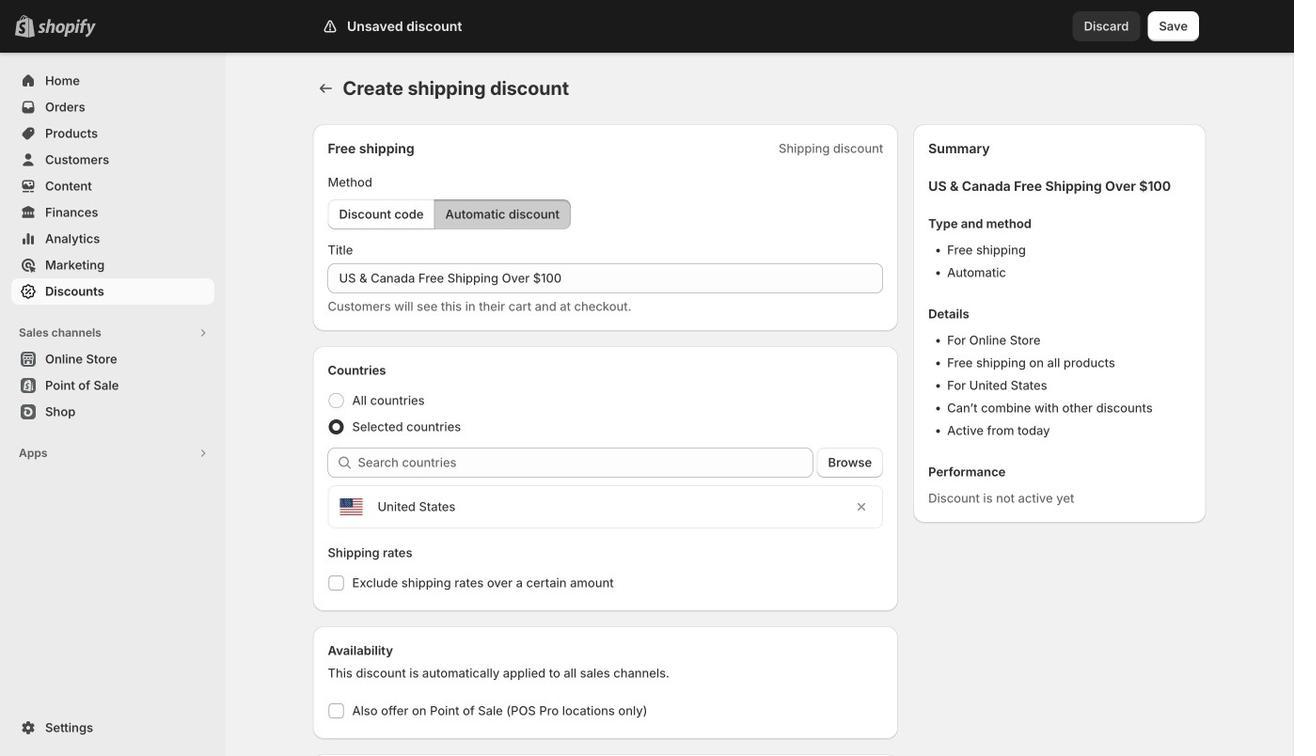 Task type: vqa. For each thing, say whether or not it's contained in the screenshot.
"search countries" 'text field' on the bottom of page
yes



Task type: locate. For each thing, give the bounding box(es) containing it.
None text field
[[328, 263, 884, 294]]



Task type: describe. For each thing, give the bounding box(es) containing it.
Search countries text field
[[358, 448, 814, 478]]

shopify image
[[38, 19, 96, 37]]



